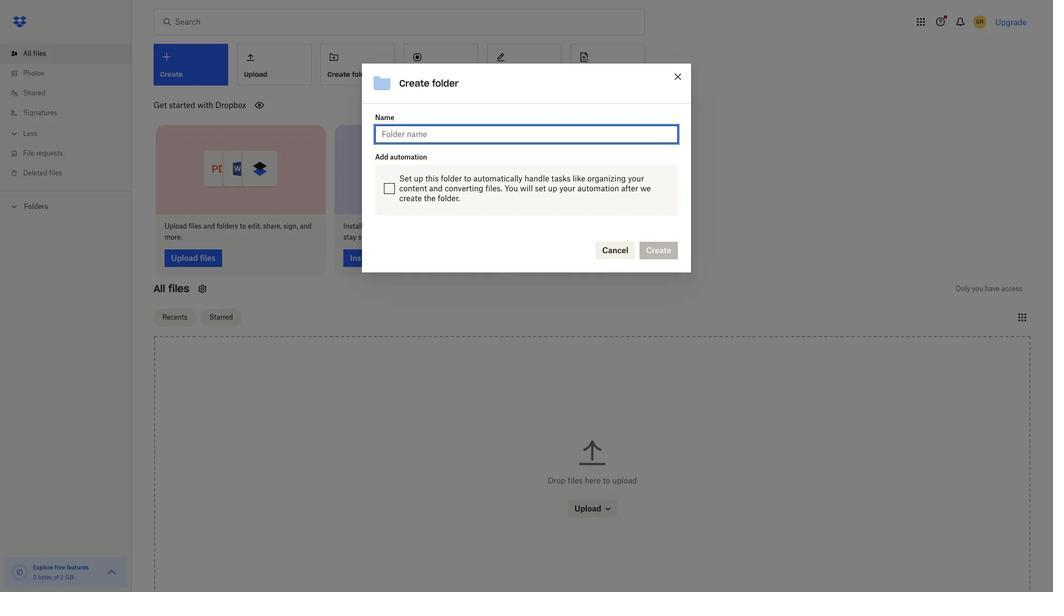 Task type: vqa. For each thing, say whether or not it's contained in the screenshot.
"3 Of 3 Signature Requests Left This Month. Signing Yourself Is Unlimited."
no



Task type: describe. For each thing, give the bounding box(es) containing it.
get
[[154, 100, 167, 110]]

explore free features 0 bytes of 2 gb
[[33, 565, 89, 581]]

name
[[375, 114, 395, 122]]

and left folders on the top left of the page
[[203, 222, 215, 230]]

create folder inside dialog
[[400, 78, 459, 89]]

deleted
[[23, 169, 47, 177]]

1 vertical spatial all files
[[154, 282, 190, 295]]

upload
[[613, 476, 637, 485]]

tasks
[[552, 174, 571, 183]]

all files inside list item
[[23, 49, 46, 58]]

edit,
[[248, 222, 262, 230]]

will
[[520, 184, 533, 193]]

gb
[[65, 575, 74, 581]]

share,
[[263, 222, 282, 230]]

converting
[[445, 184, 484, 193]]

signatures link
[[9, 103, 132, 123]]

0 vertical spatial up
[[414, 174, 423, 183]]

all files list item
[[0, 44, 132, 64]]

create folder button
[[320, 44, 395, 86]]

folders
[[217, 222, 238, 230]]

Name text field
[[382, 128, 672, 140]]

stay
[[344, 233, 357, 241]]

and inside set up this folder to automatically handle tasks like organizing your content and converting files. you will set up your automation after we create the folder.
[[429, 184, 443, 193]]

automatically
[[474, 174, 523, 183]]

folders button
[[0, 198, 132, 215]]

create inside dialog
[[400, 78, 430, 89]]

2
[[60, 575, 64, 581]]

1 on from the left
[[365, 222, 372, 230]]

folder.
[[438, 194, 460, 203]]

files inside list item
[[33, 49, 46, 58]]

files inside 'upload files and folders to edit, share, sign, and more.'
[[189, 222, 202, 230]]

content
[[400, 184, 427, 193]]

recents button
[[154, 309, 196, 327]]

list containing all files
[[0, 37, 132, 191]]

of
[[54, 575, 59, 581]]

dropbox
[[215, 100, 246, 110]]

starred button
[[201, 309, 242, 327]]

create
[[400, 194, 422, 203]]

upgrade
[[996, 17, 1027, 27]]

0
[[33, 575, 37, 581]]

quota usage element
[[11, 564, 29, 582]]

files right the deleted
[[49, 169, 62, 177]]

deleted files
[[23, 169, 62, 177]]

create folder dialog
[[362, 64, 691, 273]]

requests
[[36, 149, 63, 158]]

upload files and folders to edit, share, sign, and more.
[[165, 222, 312, 241]]

bytes
[[38, 575, 52, 581]]

file requests
[[23, 149, 63, 158]]

here
[[585, 476, 601, 485]]

files up the recents
[[168, 282, 190, 295]]

all files link
[[9, 44, 132, 64]]

drop files here to upload
[[548, 476, 637, 485]]

folder inside 'button'
[[352, 70, 372, 78]]

sign,
[[284, 222, 298, 230]]

with
[[197, 100, 213, 110]]

add automation
[[375, 153, 427, 161]]

to inside install on desktop to work on files offline and stay synced.
[[401, 222, 407, 230]]



Task type: locate. For each thing, give the bounding box(es) containing it.
0 horizontal spatial up
[[414, 174, 423, 183]]

file requests link
[[9, 144, 132, 164]]

to right here
[[603, 476, 610, 485]]

we
[[641, 184, 651, 193]]

1 horizontal spatial automation
[[578, 184, 619, 193]]

on up the "synced."
[[365, 222, 372, 230]]

set
[[400, 174, 412, 183]]

dropbox image
[[9, 11, 31, 33]]

files
[[33, 49, 46, 58], [49, 169, 62, 177], [189, 222, 202, 230], [435, 222, 448, 230], [168, 282, 190, 295], [568, 476, 583, 485]]

the
[[424, 194, 436, 203]]

all files
[[23, 49, 46, 58], [154, 282, 190, 295]]

1 vertical spatial automation
[[578, 184, 619, 193]]

organizing
[[588, 174, 626, 183]]

all
[[23, 49, 31, 58], [154, 282, 165, 295]]

and right sign,
[[300, 222, 312, 230]]

only
[[956, 285, 971, 293]]

shared link
[[9, 83, 132, 103]]

0 horizontal spatial all files
[[23, 49, 46, 58]]

and down this
[[429, 184, 443, 193]]

0 horizontal spatial create
[[328, 70, 350, 78]]

more.
[[165, 233, 182, 241]]

install
[[344, 222, 363, 230]]

only you have access
[[956, 285, 1023, 293]]

create
[[328, 70, 350, 78], [400, 78, 430, 89]]

and inside install on desktop to work on files offline and stay synced.
[[472, 222, 483, 230]]

you
[[505, 184, 518, 193]]

0 horizontal spatial your
[[560, 184, 576, 193]]

set
[[535, 184, 546, 193]]

less
[[23, 130, 37, 138]]

file
[[23, 149, 34, 158]]

photos
[[23, 69, 44, 77]]

files left here
[[568, 476, 583, 485]]

1 horizontal spatial all files
[[154, 282, 190, 295]]

photos link
[[9, 64, 132, 83]]

automation
[[390, 153, 427, 161], [578, 184, 619, 193]]

files inside install on desktop to work on files offline and stay synced.
[[435, 222, 448, 230]]

to left edit,
[[240, 222, 246, 230]]

have
[[986, 285, 1000, 293]]

0 horizontal spatial automation
[[390, 153, 427, 161]]

features
[[67, 565, 89, 571]]

like
[[573, 174, 586, 183]]

up up content in the top of the page
[[414, 174, 423, 183]]

0 horizontal spatial all
[[23, 49, 31, 58]]

automation inside set up this folder to automatically handle tasks like organizing your content and converting files. you will set up your automation after we create the folder.
[[578, 184, 619, 193]]

add
[[375, 153, 389, 161]]

all inside list item
[[23, 49, 31, 58]]

cancel
[[603, 246, 629, 255]]

less image
[[9, 128, 20, 139]]

1 horizontal spatial up
[[548, 184, 558, 193]]

1 horizontal spatial all
[[154, 282, 165, 295]]

create folder inside 'button'
[[328, 70, 372, 78]]

work
[[409, 222, 424, 230]]

1 vertical spatial your
[[560, 184, 576, 193]]

automation down organizing
[[578, 184, 619, 193]]

to
[[464, 174, 471, 183], [240, 222, 246, 230], [401, 222, 407, 230], [603, 476, 610, 485]]

and
[[429, 184, 443, 193], [203, 222, 215, 230], [300, 222, 312, 230], [472, 222, 483, 230]]

recents
[[162, 313, 187, 322]]

folders
[[24, 203, 48, 211]]

files left offline
[[435, 222, 448, 230]]

signatures
[[23, 109, 57, 117]]

to left work
[[401, 222, 407, 230]]

offline
[[450, 222, 470, 230]]

to inside set up this folder to automatically handle tasks like organizing your content and converting files. you will set up your automation after we create the folder.
[[464, 174, 471, 183]]

upload
[[165, 222, 187, 230]]

after
[[622, 184, 639, 193]]

1 vertical spatial up
[[548, 184, 558, 193]]

1 horizontal spatial on
[[426, 222, 434, 230]]

all files up photos
[[23, 49, 46, 58]]

install on desktop to work on files offline and stay synced.
[[344, 222, 483, 241]]

1 horizontal spatial your
[[628, 174, 644, 183]]

up
[[414, 174, 423, 183], [548, 184, 558, 193]]

desktop
[[374, 222, 399, 230]]

deleted files link
[[9, 164, 132, 183]]

cancel button
[[596, 242, 635, 260]]

create inside 'button'
[[328, 70, 350, 78]]

upgrade link
[[996, 17, 1027, 27]]

2 on from the left
[[426, 222, 434, 230]]

files up photos
[[33, 49, 46, 58]]

on right work
[[426, 222, 434, 230]]

0 vertical spatial all files
[[23, 49, 46, 58]]

started
[[169, 100, 195, 110]]

this
[[426, 174, 439, 183]]

folder
[[352, 70, 372, 78], [432, 78, 459, 89], [441, 174, 462, 183]]

create folder
[[328, 70, 372, 78], [400, 78, 459, 89]]

folder inside set up this folder to automatically handle tasks like organizing your content and converting files. you will set up your automation after we create the folder.
[[441, 174, 462, 183]]

drop
[[548, 476, 566, 485]]

your up after
[[628, 174, 644, 183]]

1 horizontal spatial create
[[400, 78, 430, 89]]

list
[[0, 37, 132, 191]]

0 horizontal spatial on
[[365, 222, 372, 230]]

your down the tasks
[[560, 184, 576, 193]]

0 horizontal spatial create folder
[[328, 70, 372, 78]]

files right upload
[[189, 222, 202, 230]]

on
[[365, 222, 372, 230], [426, 222, 434, 230]]

starred
[[209, 313, 233, 322]]

free
[[55, 565, 65, 571]]

you
[[973, 285, 984, 293]]

1 horizontal spatial create folder
[[400, 78, 459, 89]]

to up converting
[[464, 174, 471, 183]]

synced.
[[358, 233, 382, 241]]

all up photos
[[23, 49, 31, 58]]

handle
[[525, 174, 550, 183]]

get started with dropbox
[[154, 100, 246, 110]]

set up this folder to automatically handle tasks like organizing your content and converting files. you will set up your automation after we create the folder.
[[400, 174, 651, 203]]

up right set
[[548, 184, 558, 193]]

1 vertical spatial all
[[154, 282, 165, 295]]

shared
[[23, 89, 46, 97]]

0 vertical spatial all
[[23, 49, 31, 58]]

files.
[[486, 184, 503, 193]]

0 vertical spatial automation
[[390, 153, 427, 161]]

automation up set in the left of the page
[[390, 153, 427, 161]]

all up the recents
[[154, 282, 165, 295]]

to inside 'upload files and folders to edit, share, sign, and more.'
[[240, 222, 246, 230]]

access
[[1002, 285, 1023, 293]]

and right offline
[[472, 222, 483, 230]]

all files up the recents
[[154, 282, 190, 295]]

0 vertical spatial your
[[628, 174, 644, 183]]

your
[[628, 174, 644, 183], [560, 184, 576, 193]]

explore
[[33, 565, 53, 571]]



